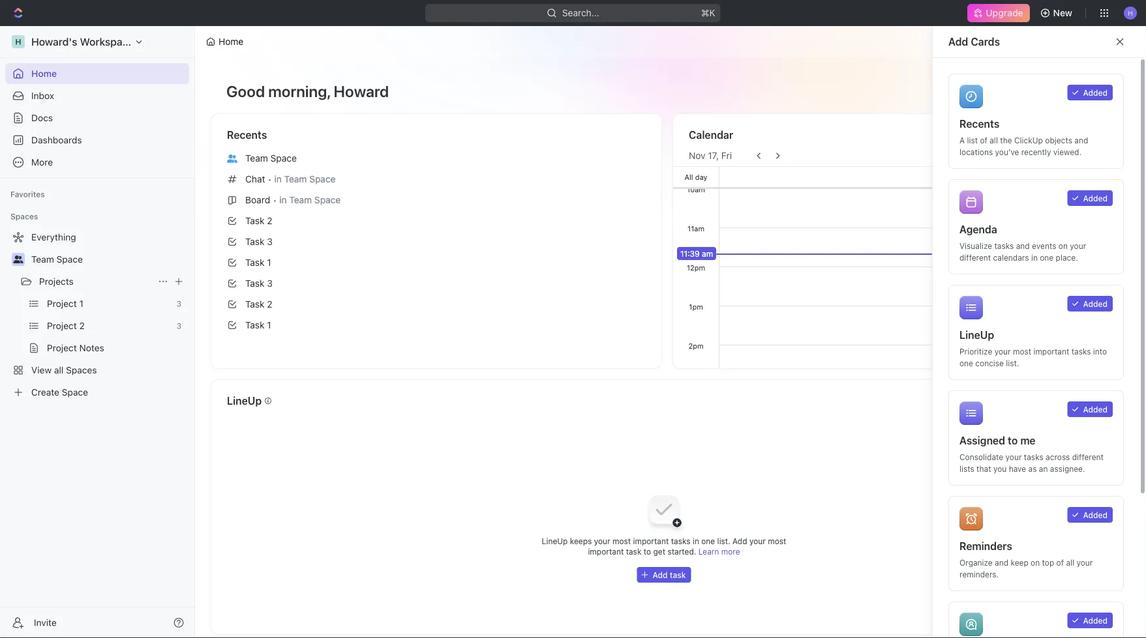 Task type: locate. For each thing, give the bounding box(es) containing it.
of inside recents a list of all the clickup objects and locations you've recently viewed.
[[981, 136, 988, 145]]

different
[[960, 253, 992, 262], [1073, 453, 1104, 462]]

2 horizontal spatial important
[[1034, 347, 1070, 356]]

0 vertical spatial on
[[1059, 241, 1068, 251]]

important inside lineup prioritize your most important tasks into one concise list.
[[1034, 347, 1070, 356]]

0 horizontal spatial cards
[[971, 36, 1001, 48]]

tasks
[[995, 241, 1014, 251], [1072, 347, 1092, 356], [1025, 453, 1044, 462], [671, 537, 691, 546]]

1 vertical spatial lineup
[[227, 395, 262, 408]]

0 horizontal spatial •
[[268, 175, 272, 184]]

1 horizontal spatial different
[[1073, 453, 1104, 462]]

new button
[[1036, 3, 1081, 23]]

objects
[[1046, 136, 1073, 145]]

added button for assigned to me
[[1068, 402, 1113, 418]]

on left the top
[[1031, 559, 1040, 568]]

one inside agenda visualize tasks and events on your different calendars in one place.
[[1041, 253, 1054, 262]]

2 vertical spatial lineup
[[542, 537, 568, 546]]

1 task 3 from the top
[[245, 237, 273, 247]]

cards inside button
[[1102, 36, 1127, 47]]

added for agenda
[[1084, 194, 1108, 203]]

task up task 1
[[245, 237, 265, 247]]

0 vertical spatial lineup
[[960, 329, 995, 342]]

2 horizontal spatial all
[[1067, 559, 1075, 568]]

board • in team space
[[245, 195, 341, 206]]

h
[[1129, 9, 1134, 17], [15, 37, 21, 46]]

and up 'viewed.'
[[1075, 136, 1089, 145]]

added button for lineup
[[1068, 296, 1113, 312]]

3 project from the top
[[47, 343, 77, 354]]

important down keeps
[[588, 548, 624, 557]]

one inside lineup keeps your most important tasks in one list. add your most important task to get started.
[[702, 537, 715, 546]]

• right board
[[273, 195, 277, 205]]

0 horizontal spatial of
[[981, 136, 988, 145]]

project up project 2
[[47, 299, 77, 309]]

tree containing everything
[[5, 227, 189, 403]]

0 vertical spatial task 3
[[245, 237, 273, 247]]

task 3
[[245, 237, 273, 247], [245, 278, 273, 289]]

all day
[[685, 173, 708, 181]]

user group image
[[227, 155, 238, 163], [13, 256, 23, 264]]

0 horizontal spatial team space link
[[31, 249, 187, 270]]

one down the events
[[1041, 253, 1054, 262]]

howard's
[[31, 36, 77, 48]]

cards for manage cards
[[1102, 36, 1127, 47]]

team space link up the task 2 link
[[222, 148, 651, 169]]

3 added from the top
[[1084, 300, 1108, 309]]

recently
[[1022, 148, 1052, 157]]

2 ‎task from the top
[[245, 320, 265, 331]]

4 added from the top
[[1084, 405, 1108, 414]]

all
[[685, 173, 694, 181]]

howard's workspace
[[31, 36, 134, 48]]

me
[[1021, 435, 1036, 447]]

1 ‎task from the top
[[245, 299, 265, 310]]

added button
[[1068, 85, 1113, 101], [1068, 191, 1113, 206], [1068, 296, 1113, 312], [1068, 402, 1113, 418], [1068, 508, 1113, 523], [1068, 614, 1113, 629]]

lineup image
[[960, 296, 984, 320]]

1 down projects link
[[79, 299, 83, 309]]

1 vertical spatial all
[[54, 365, 63, 376]]

cards for add cards
[[971, 36, 1001, 48]]

task 3 up ‎task 2
[[245, 278, 273, 289]]

across
[[1046, 453, 1071, 462]]

1 horizontal spatial cards
[[1102, 36, 1127, 47]]

0 horizontal spatial recents
[[227, 129, 267, 141]]

and
[[1075, 136, 1089, 145], [1017, 241, 1030, 251], [995, 559, 1009, 568]]

important left into
[[1034, 347, 1070, 356]]

added
[[1084, 88, 1108, 97], [1084, 194, 1108, 203], [1084, 300, 1108, 309], [1084, 405, 1108, 414], [1084, 511, 1108, 520], [1084, 617, 1108, 626]]

team inside sidebar navigation
[[31, 254, 54, 265]]

1 vertical spatial team space
[[31, 254, 83, 265]]

one down prioritize
[[960, 359, 974, 368]]

4 added button from the top
[[1068, 402, 1113, 418]]

of right the top
[[1057, 559, 1065, 568]]

spaces down project notes
[[66, 365, 97, 376]]

2 up ‎task 1
[[267, 299, 273, 310]]

home up good
[[219, 36, 244, 47]]

lineup for lineup prioritize your most important tasks into one concise list.
[[960, 329, 995, 342]]

1 added button from the top
[[1068, 85, 1113, 101]]

team down everything
[[31, 254, 54, 265]]

0 vertical spatial task 3 link
[[222, 232, 651, 253]]

1 vertical spatial ‎task
[[245, 320, 265, 331]]

5 added from the top
[[1084, 511, 1108, 520]]

home link
[[5, 63, 189, 84]]

lineup inside lineup keeps your most important tasks in one list. add your most important task to get started.
[[542, 537, 568, 546]]

1 horizontal spatial •
[[273, 195, 277, 205]]

team space link up projects link
[[31, 249, 187, 270]]

in down the events
[[1032, 253, 1038, 262]]

user group image inside team space link
[[227, 155, 238, 163]]

tree inside sidebar navigation
[[5, 227, 189, 403]]

add
[[949, 36, 969, 48], [733, 537, 748, 546]]

0 vertical spatial •
[[268, 175, 272, 184]]

0 vertical spatial project
[[47, 299, 77, 309]]

4 task from the top
[[245, 278, 265, 289]]

1 horizontal spatial recents
[[960, 118, 1000, 130]]

1 horizontal spatial team space link
[[222, 148, 651, 169]]

in inside lineup keeps your most important tasks in one list. add your most important task to get started.
[[693, 537, 700, 546]]

team up the chat at the top of page
[[245, 153, 268, 164]]

lineup for lineup keeps your most important tasks in one list. add your most important task to get started.
[[542, 537, 568, 546]]

1 horizontal spatial lineup
[[542, 537, 568, 546]]

1 vertical spatial task 3
[[245, 278, 273, 289]]

0 horizontal spatial on
[[1031, 559, 1040, 568]]

0 vertical spatial different
[[960, 253, 992, 262]]

howard's workspace, , element
[[12, 35, 25, 48]]

task
[[245, 216, 265, 226], [245, 237, 265, 247], [245, 257, 265, 268], [245, 278, 265, 289]]

‎task 1
[[245, 320, 271, 331]]

0 horizontal spatial to
[[644, 548, 651, 557]]

1 horizontal spatial user group image
[[227, 155, 238, 163]]

as
[[1029, 465, 1037, 474]]

in inside agenda visualize tasks and events on your different calendars in one place.
[[1032, 253, 1038, 262]]

0 vertical spatial and
[[1075, 136, 1089, 145]]

different for tasks
[[960, 253, 992, 262]]

different inside assigned to me consolidate your tasks across different lists that you have as an assignee.
[[1073, 453, 1104, 462]]

1 horizontal spatial team space
[[245, 153, 297, 164]]

tasks inside lineup keeps your most important tasks in one list. add your most important task to get started.
[[671, 537, 691, 546]]

0 horizontal spatial home
[[31, 68, 57, 79]]

added for lineup
[[1084, 300, 1108, 309]]

1 vertical spatial and
[[1017, 241, 1030, 251]]

2 task 3 from the top
[[245, 278, 273, 289]]

1 vertical spatial h
[[15, 37, 21, 46]]

on
[[1059, 241, 1068, 251], [1031, 559, 1040, 568]]

added button for reminders
[[1068, 508, 1113, 523]]

1 vertical spatial project
[[47, 321, 77, 332]]

upgrade link
[[968, 4, 1030, 22]]

to inside assigned to me consolidate your tasks across different lists that you have as an assignee.
[[1008, 435, 1018, 447]]

recents inside recents a list of all the clickup objects and locations you've recently viewed.
[[960, 118, 1000, 130]]

different down the visualize
[[960, 253, 992, 262]]

tasks up calendars
[[995, 241, 1014, 251]]

1 horizontal spatial one
[[960, 359, 974, 368]]

2 vertical spatial one
[[702, 537, 715, 546]]

0 horizontal spatial important
[[588, 548, 624, 557]]

‎task
[[245, 299, 265, 310], [245, 320, 265, 331]]

2 horizontal spatial and
[[1075, 136, 1089, 145]]

0 vertical spatial user group image
[[227, 155, 238, 163]]

user group image inside sidebar navigation
[[13, 256, 23, 264]]

2 project from the top
[[47, 321, 77, 332]]

add left edit
[[949, 36, 969, 48]]

1 horizontal spatial important
[[633, 537, 669, 546]]

1 inside tree
[[79, 299, 83, 309]]

1 horizontal spatial most
[[768, 537, 787, 546]]

1 vertical spatial task 3 link
[[222, 273, 651, 294]]

all inside recents a list of all the clickup objects and locations you've recently viewed.
[[990, 136, 999, 145]]

assignee.
[[1051, 465, 1086, 474]]

team space link
[[222, 148, 651, 169], [31, 249, 187, 270]]

2 for ‎task 2
[[267, 299, 273, 310]]

team space
[[245, 153, 297, 164], [31, 254, 83, 265]]

task 3 for 2nd task 3 link from the bottom of the page
[[245, 237, 273, 247]]

your inside lineup prioritize your most important tasks into one concise list.
[[995, 347, 1011, 356]]

2 vertical spatial 2
[[79, 321, 85, 332]]

1 vertical spatial different
[[1073, 453, 1104, 462]]

2pm
[[689, 342, 704, 350]]

0 vertical spatial team space
[[245, 153, 297, 164]]

0 vertical spatial 1
[[267, 257, 271, 268]]

in right the chat at the top of page
[[274, 174, 282, 185]]

0 vertical spatial all
[[990, 136, 999, 145]]

1 horizontal spatial add
[[949, 36, 969, 48]]

spaces down favorites
[[10, 212, 38, 221]]

task 3 down task 2
[[245, 237, 273, 247]]

cards
[[971, 36, 1001, 48], [1102, 36, 1127, 47]]

recents for recents
[[227, 129, 267, 141]]

0 horizontal spatial list.
[[718, 537, 731, 546]]

project for project 1
[[47, 299, 77, 309]]

h button
[[1121, 3, 1142, 23]]

1 horizontal spatial on
[[1059, 241, 1068, 251]]

your inside agenda visualize tasks and events on your different calendars in one place.
[[1071, 241, 1087, 251]]

all right the top
[[1067, 559, 1075, 568]]

projects
[[39, 276, 74, 287]]

0 vertical spatial 2
[[267, 216, 273, 226]]

on inside agenda visualize tasks and events on your different calendars in one place.
[[1059, 241, 1068, 251]]

in up learn
[[693, 537, 700, 546]]

assigned to me consolidate your tasks across different lists that you have as an assignee.
[[960, 435, 1104, 474]]

• inside board • in team space
[[273, 195, 277, 205]]

tasks up started.
[[671, 537, 691, 546]]

manage cards
[[1065, 36, 1127, 47]]

1 down ‎task 2
[[267, 320, 271, 331]]

0 horizontal spatial different
[[960, 253, 992, 262]]

0 vertical spatial to
[[1008, 435, 1018, 447]]

recents image
[[960, 85, 984, 108]]

recents up list
[[960, 118, 1000, 130]]

1 task from the top
[[245, 216, 265, 226]]

tree
[[5, 227, 189, 403]]

list. right 'concise'
[[1007, 359, 1020, 368]]

tasks up 'as'
[[1025, 453, 1044, 462]]

0 horizontal spatial user group image
[[13, 256, 23, 264]]

and up calendars
[[1017, 241, 1030, 251]]

one up learn
[[702, 537, 715, 546]]

• right the chat at the top of page
[[268, 175, 272, 184]]

team space up projects
[[31, 254, 83, 265]]

1 vertical spatial home
[[31, 68, 57, 79]]

of right list
[[981, 136, 988, 145]]

project inside 'link'
[[47, 343, 77, 354]]

spaces
[[10, 212, 38, 221], [66, 365, 97, 376]]

1 for task 1
[[267, 257, 271, 268]]

all left the on the top right
[[990, 136, 999, 145]]

task up ‎task 2
[[245, 257, 265, 268]]

2 inside tree
[[79, 321, 85, 332]]

h inside dropdown button
[[1129, 9, 1134, 17]]

1 added from the top
[[1084, 88, 1108, 97]]

2 vertical spatial all
[[1067, 559, 1075, 568]]

10am
[[687, 185, 706, 194]]

task 2
[[245, 216, 273, 226]]

0 vertical spatial home
[[219, 36, 244, 47]]

and left keep at the bottom right
[[995, 559, 1009, 568]]

task down task 1
[[245, 278, 265, 289]]

project down project 1
[[47, 321, 77, 332]]

0 horizontal spatial most
[[613, 537, 631, 546]]

0 horizontal spatial add
[[733, 537, 748, 546]]

3 added button from the top
[[1068, 296, 1113, 312]]

most
[[1014, 347, 1032, 356], [613, 537, 631, 546], [768, 537, 787, 546]]

more
[[31, 157, 53, 168]]

1 horizontal spatial of
[[1057, 559, 1065, 568]]

1 vertical spatial one
[[960, 359, 974, 368]]

to left the get
[[644, 548, 651, 557]]

chat • in team space
[[245, 174, 336, 185]]

consolidate
[[960, 453, 1004, 462]]

added button for recents
[[1068, 85, 1113, 101]]

cards down upgrade link
[[971, 36, 1001, 48]]

3
[[267, 237, 273, 247], [267, 278, 273, 289], [177, 300, 181, 309], [177, 322, 181, 331]]

1 vertical spatial spaces
[[66, 365, 97, 376]]

1 for project 1
[[79, 299, 83, 309]]

recents down good
[[227, 129, 267, 141]]

in
[[274, 174, 282, 185], [280, 195, 287, 206], [1032, 253, 1038, 262], [693, 537, 700, 546]]

to left the me
[[1008, 435, 1018, 447]]

5 added button from the top
[[1068, 508, 1113, 523]]

add cards
[[949, 36, 1001, 48]]

2 horizontal spatial one
[[1041, 253, 1054, 262]]

0 vertical spatial spaces
[[10, 212, 38, 221]]

different up "assignee."
[[1073, 453, 1104, 462]]

tasks left into
[[1072, 347, 1092, 356]]

space
[[271, 153, 297, 164], [310, 174, 336, 185], [315, 195, 341, 206], [57, 254, 83, 265], [62, 387, 88, 398]]

space up projects
[[57, 254, 83, 265]]

add up more
[[733, 537, 748, 546]]

task 3 link up ‎task 2 link
[[222, 232, 651, 253]]

1 horizontal spatial all
[[990, 136, 999, 145]]

list
[[968, 136, 978, 145]]

0 vertical spatial ‎task
[[245, 299, 265, 310]]

2 horizontal spatial lineup
[[960, 329, 995, 342]]

your
[[1071, 241, 1087, 251], [995, 347, 1011, 356], [1006, 453, 1022, 462], [594, 537, 611, 546], [750, 537, 766, 546], [1077, 559, 1094, 568]]

0 vertical spatial of
[[981, 136, 988, 145]]

2 down board
[[267, 216, 273, 226]]

on up place.
[[1059, 241, 1068, 251]]

recents for recents a list of all the clickup objects and locations you've recently viewed.
[[960, 118, 1000, 130]]

task 3 link up ‎task 1 link
[[222, 273, 651, 294]]

2 added from the top
[[1084, 194, 1108, 203]]

‎task up ‎task 1
[[245, 299, 265, 310]]

cards right 'manage'
[[1102, 36, 1127, 47]]

clickup
[[1015, 136, 1044, 145]]

task 1
[[245, 257, 271, 268]]

home up inbox
[[31, 68, 57, 79]]

calendars
[[994, 253, 1030, 262]]

learn more link
[[699, 548, 741, 557]]

1 vertical spatial list.
[[718, 537, 731, 546]]

2 up project notes
[[79, 321, 85, 332]]

morning,
[[268, 82, 331, 101]]

started.
[[668, 548, 697, 557]]

1 for ‎task 1
[[267, 320, 271, 331]]

2 vertical spatial and
[[995, 559, 1009, 568]]

manage
[[1065, 36, 1099, 47]]

project 1
[[47, 299, 83, 309]]

0 vertical spatial one
[[1041, 253, 1054, 262]]

lineup inside lineup prioritize your most important tasks into one concise list.
[[960, 329, 995, 342]]

0 horizontal spatial lineup
[[227, 395, 262, 408]]

docs link
[[5, 108, 189, 129]]

1 vertical spatial on
[[1031, 559, 1040, 568]]

1 project from the top
[[47, 299, 77, 309]]

1 vertical spatial of
[[1057, 559, 1065, 568]]

learn more
[[699, 548, 741, 557]]

to inside lineup keeps your most important tasks in one list. add your most important task to get started.
[[644, 548, 651, 557]]

project up view all spaces
[[47, 343, 77, 354]]

2 horizontal spatial most
[[1014, 347, 1032, 356]]

most inside lineup prioritize your most important tasks into one concise list.
[[1014, 347, 1032, 356]]

tasks inside lineup prioritize your most important tasks into one concise list.
[[1072, 347, 1092, 356]]

reminders image
[[960, 508, 984, 531]]

1 horizontal spatial and
[[1017, 241, 1030, 251]]

1 vertical spatial 1
[[79, 299, 83, 309]]

all inside reminders organize and keep on top of all your reminders.
[[1067, 559, 1075, 568]]

6 added button from the top
[[1068, 614, 1113, 629]]

2 for project 2
[[79, 321, 85, 332]]

1pm
[[689, 303, 703, 311]]

h up manage cards button
[[1129, 9, 1134, 17]]

0 vertical spatial add
[[949, 36, 969, 48]]

1 horizontal spatial h
[[1129, 9, 1134, 17]]

‎task for ‎task 1
[[245, 320, 265, 331]]

2 vertical spatial project
[[47, 343, 77, 354]]

view all spaces
[[31, 365, 97, 376]]

0 horizontal spatial and
[[995, 559, 1009, 568]]

0 vertical spatial important
[[1034, 347, 1070, 356]]

1 vertical spatial 2
[[267, 299, 273, 310]]

• inside chat • in team space
[[268, 175, 272, 184]]

1 horizontal spatial to
[[1008, 435, 1018, 447]]

into
[[1094, 347, 1108, 356]]

•
[[268, 175, 272, 184], [273, 195, 277, 205]]

list. up learn more link
[[718, 537, 731, 546]]

task down board
[[245, 216, 265, 226]]

2 vertical spatial 1
[[267, 320, 271, 331]]

all inside sidebar navigation
[[54, 365, 63, 376]]

one
[[1041, 253, 1054, 262], [960, 359, 974, 368], [702, 537, 715, 546]]

0 vertical spatial h
[[1129, 9, 1134, 17]]

tasks inside assigned to me consolidate your tasks across different lists that you have as an assignee.
[[1025, 453, 1044, 462]]

all right view
[[54, 365, 63, 376]]

edit
[[974, 36, 990, 47]]

h left the howard's
[[15, 37, 21, 46]]

different inside agenda visualize tasks and events on your different calendars in one place.
[[960, 253, 992, 262]]

one inside lineup prioritize your most important tasks into one concise list.
[[960, 359, 974, 368]]

1 up ‎task 2
[[267, 257, 271, 268]]

0 horizontal spatial one
[[702, 537, 715, 546]]

different for me
[[1073, 453, 1104, 462]]

you've
[[996, 148, 1020, 157]]

2
[[267, 216, 273, 226], [267, 299, 273, 310], [79, 321, 85, 332]]

12pm
[[687, 264, 706, 272]]

2 added button from the top
[[1068, 191, 1113, 206]]

1 vertical spatial user group image
[[13, 256, 23, 264]]

your inside reminders organize and keep on top of all your reminders.
[[1077, 559, 1094, 568]]

1
[[267, 257, 271, 268], [79, 299, 83, 309], [267, 320, 271, 331]]

0 horizontal spatial spaces
[[10, 212, 38, 221]]

team space up the chat at the top of page
[[245, 153, 297, 164]]

0 horizontal spatial all
[[54, 365, 63, 376]]

0 horizontal spatial team space
[[31, 254, 83, 265]]

‎task down ‎task 2
[[245, 320, 265, 331]]

good morning, howard
[[226, 82, 389, 101]]

edit layout:
[[974, 36, 1023, 47]]

important up the get
[[633, 537, 669, 546]]

0 vertical spatial list.
[[1007, 359, 1020, 368]]

added for assigned to me
[[1084, 405, 1108, 414]]

1 horizontal spatial list.
[[1007, 359, 1020, 368]]

space down view all spaces
[[62, 387, 88, 398]]

most for lineup prioritize your most important tasks into one concise list.
[[1014, 347, 1032, 356]]

1 vertical spatial •
[[273, 195, 277, 205]]

keep
[[1011, 559, 1029, 568]]

0 horizontal spatial h
[[15, 37, 21, 46]]



Task type: describe. For each thing, give the bounding box(es) containing it.
team space inside sidebar navigation
[[31, 254, 83, 265]]

task 3 for first task 3 link from the bottom of the page
[[245, 278, 273, 289]]

added for recents
[[1084, 88, 1108, 97]]

assigned comments image
[[960, 614, 984, 637]]

view
[[31, 365, 52, 376]]

space up board • in team space
[[310, 174, 336, 185]]

‎task 2
[[245, 299, 273, 310]]

visualize
[[960, 241, 993, 251]]

new
[[1054, 8, 1073, 18]]

lineup for lineup
[[227, 395, 262, 408]]

2 for task 2
[[267, 216, 273, 226]]

project notes
[[47, 343, 104, 354]]

space up chat • in team space
[[271, 153, 297, 164]]

1 horizontal spatial spaces
[[66, 365, 97, 376]]

added button for agenda
[[1068, 191, 1113, 206]]

place.
[[1056, 253, 1079, 262]]

assigned to me image
[[960, 402, 984, 426]]

assigned
[[960, 435, 1006, 447]]

project notes link
[[47, 338, 187, 359]]

notes
[[79, 343, 104, 354]]

team up board • in team space
[[284, 174, 307, 185]]

inbox
[[31, 90, 54, 101]]

recents a list of all the clickup objects and locations you've recently viewed.
[[960, 118, 1089, 157]]

view all spaces link
[[5, 360, 187, 381]]

sidebar navigation
[[0, 26, 198, 639]]

board
[[245, 195, 270, 206]]

favorites button
[[5, 187, 50, 202]]

tasks for prioritize
[[1072, 347, 1092, 356]]

project 1 link
[[47, 294, 171, 315]]

most for lineup keeps your most important tasks in one list. add your most important task to get started.
[[613, 537, 631, 546]]

more button
[[5, 152, 189, 173]]

of inside reminders organize and keep on top of all your reminders.
[[1057, 559, 1065, 568]]

agenda image
[[960, 191, 984, 214]]

‎task 1 link
[[222, 315, 651, 336]]

search...
[[563, 8, 600, 18]]

project for project notes
[[47, 343, 77, 354]]

get
[[654, 548, 666, 557]]

the
[[1001, 136, 1013, 145]]

upgrade
[[986, 8, 1024, 18]]

howard
[[334, 82, 389, 101]]

one for lineup prioritize your most important tasks into one concise list.
[[960, 359, 974, 368]]

and inside recents a list of all the clickup objects and locations you've recently viewed.
[[1075, 136, 1089, 145]]

• for chat
[[268, 175, 272, 184]]

reminders organize and keep on top of all your reminders.
[[960, 541, 1094, 580]]

0 vertical spatial team space link
[[222, 148, 651, 169]]

learn
[[699, 548, 720, 557]]

your inside assigned to me consolidate your tasks across different lists that you have as an assignee.
[[1006, 453, 1022, 462]]

one for lineup keeps your most important tasks in one list. add your most important task to get started.
[[702, 537, 715, 546]]

dashboards link
[[5, 130, 189, 151]]

project 2
[[47, 321, 85, 332]]

reminders
[[960, 541, 1013, 553]]

workspace
[[80, 36, 134, 48]]

layout:
[[992, 36, 1023, 47]]

2 task 3 link from the top
[[222, 273, 651, 294]]

agenda visualize tasks and events on your different calendars in one place.
[[960, 224, 1087, 262]]

projects link
[[39, 272, 153, 292]]

h inside sidebar navigation
[[15, 37, 21, 46]]

project for project 2
[[47, 321, 77, 332]]

and inside reminders organize and keep on top of all your reminders.
[[995, 559, 1009, 568]]

⌘k
[[702, 8, 716, 18]]

11am
[[688, 225, 705, 233]]

everything
[[31, 232, 76, 243]]

home inside sidebar navigation
[[31, 68, 57, 79]]

organize
[[960, 559, 993, 568]]

tasks for keeps
[[671, 537, 691, 546]]

task 2 link
[[222, 211, 651, 232]]

chat
[[245, 174, 265, 185]]

tasks for to
[[1025, 453, 1044, 462]]

locations
[[960, 148, 993, 157]]

events
[[1033, 241, 1057, 251]]

team down chat • in team space
[[289, 195, 312, 206]]

concise
[[976, 359, 1004, 368]]

2 vertical spatial important
[[588, 548, 624, 557]]

1 horizontal spatial home
[[219, 36, 244, 47]]

3 task from the top
[[245, 257, 265, 268]]

inbox link
[[5, 86, 189, 106]]

you
[[994, 465, 1007, 474]]

favorites
[[10, 190, 45, 199]]

create space
[[31, 387, 88, 398]]

an
[[1040, 465, 1049, 474]]

have
[[1009, 465, 1027, 474]]

dashboards
[[31, 135, 82, 146]]

1 vertical spatial team space link
[[31, 249, 187, 270]]

lists
[[960, 465, 975, 474]]

‎task 2 link
[[222, 294, 651, 315]]

tasks inside agenda visualize tasks and events on your different calendars in one place.
[[995, 241, 1014, 251]]

added for reminders
[[1084, 511, 1108, 520]]

• for board
[[273, 195, 277, 205]]

calendar
[[689, 129, 734, 141]]

1 task 3 link from the top
[[222, 232, 651, 253]]

‎task for ‎task 2
[[245, 299, 265, 310]]

task 1 link
[[222, 253, 651, 273]]

in down chat • in team space
[[280, 195, 287, 206]]

today
[[1039, 151, 1061, 161]]

important for lineup prioritize your most important tasks into one concise list.
[[1034, 347, 1070, 356]]

top
[[1043, 559, 1055, 568]]

on inside reminders organize and keep on top of all your reminders.
[[1031, 559, 1040, 568]]

list. inside lineup keeps your most important tasks in one list. add your most important task to get started.
[[718, 537, 731, 546]]

create space link
[[5, 382, 187, 403]]

manage cards button
[[1057, 31, 1135, 52]]

add inside lineup keeps your most important tasks in one list. add your most important task to get started.
[[733, 537, 748, 546]]

everything link
[[5, 227, 187, 248]]

important for lineup keeps your most important tasks in one list. add your most important task to get started.
[[633, 537, 669, 546]]

task
[[626, 548, 642, 557]]

2 task from the top
[[245, 237, 265, 247]]

lineup keeps your most important tasks in one list. add your most important task to get started.
[[542, 537, 787, 557]]

that
[[977, 465, 992, 474]]

more
[[722, 548, 741, 557]]

reminders.
[[960, 570, 999, 580]]

agenda
[[960, 224, 998, 236]]

list. inside lineup prioritize your most important tasks into one concise list.
[[1007, 359, 1020, 368]]

lineup prioritize your most important tasks into one concise list.
[[960, 329, 1108, 368]]

prioritize
[[960, 347, 993, 356]]

and inside agenda visualize tasks and events on your different calendars in one place.
[[1017, 241, 1030, 251]]

keeps
[[570, 537, 592, 546]]

space down chat • in team space
[[315, 195, 341, 206]]

invite
[[34, 618, 57, 629]]

today button
[[1033, 148, 1066, 164]]

6 added from the top
[[1084, 617, 1108, 626]]

viewed.
[[1054, 148, 1082, 157]]



Task type: vqa. For each thing, say whether or not it's contained in the screenshot.


